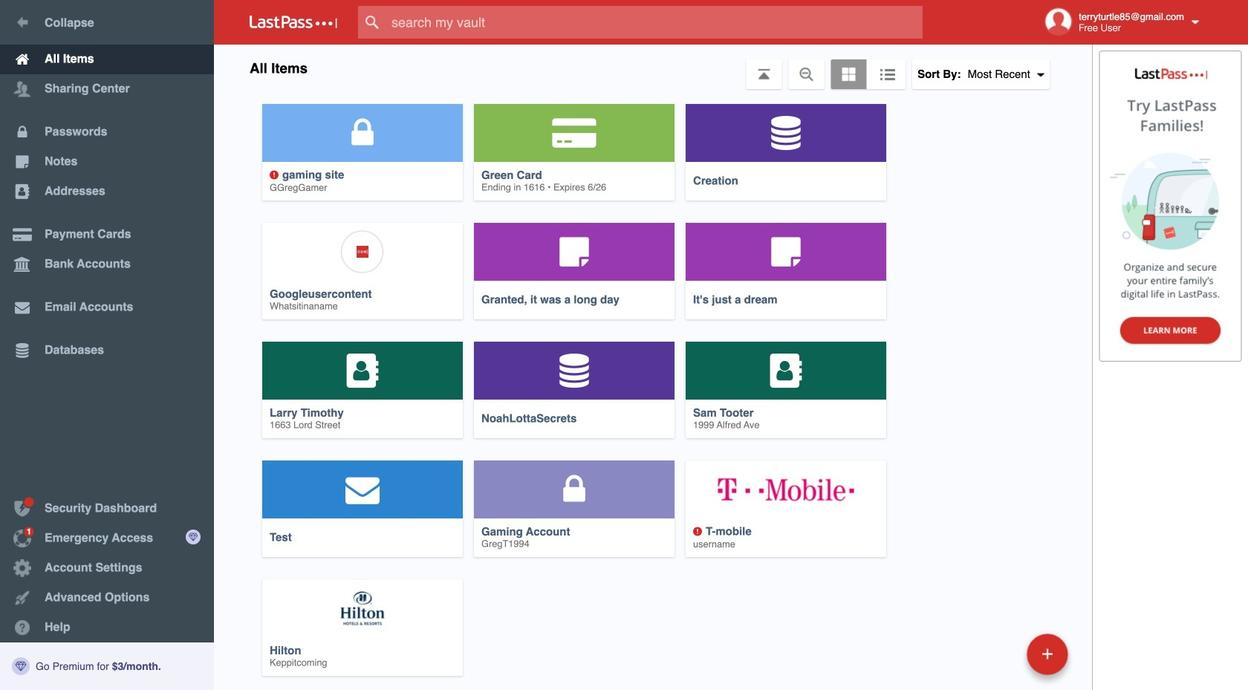 Task type: vqa. For each thing, say whether or not it's contained in the screenshot.
search my vault 'Text Field'
yes



Task type: describe. For each thing, give the bounding box(es) containing it.
main navigation navigation
[[0, 0, 214, 690]]

new item image
[[1043, 649, 1053, 660]]

lastpass image
[[250, 16, 337, 29]]



Task type: locate. For each thing, give the bounding box(es) containing it.
Search search field
[[358, 6, 952, 39]]

search my vault text field
[[358, 6, 952, 39]]

new item navigation
[[1022, 629, 1078, 690]]

vault options navigation
[[214, 45, 1093, 89]]



